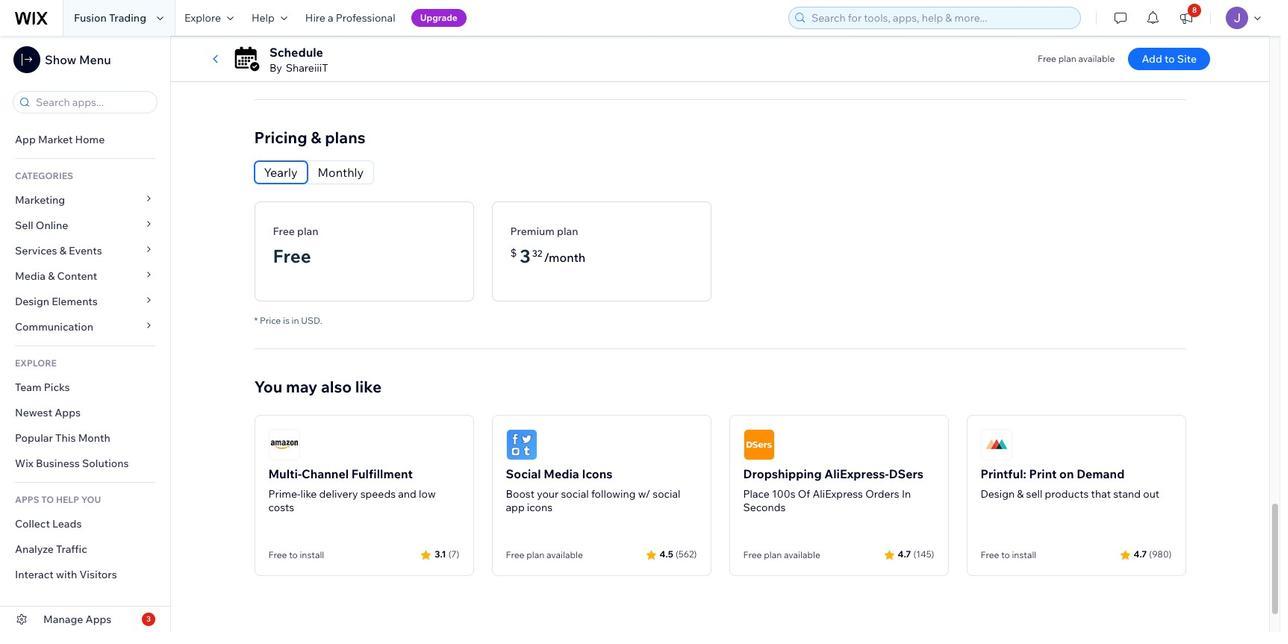 Task type: vqa. For each thing, say whether or not it's contained in the screenshot.


Task type: locate. For each thing, give the bounding box(es) containing it.
1 horizontal spatial free plan available
[[743, 549, 820, 560]]

like down channel
[[300, 487, 317, 501]]

1 social from the left
[[561, 487, 589, 501]]

following
[[591, 487, 636, 501]]

delivery
[[319, 487, 358, 501]]

sell
[[15, 219, 33, 232]]

1 horizontal spatial like
[[355, 377, 382, 396]]

32
[[532, 248, 542, 259]]

0 horizontal spatial design
[[15, 295, 49, 308]]

read more reviews
[[666, 33, 775, 48]]

social
[[506, 466, 541, 481]]

3 right manage apps
[[146, 614, 151, 624]]

yearly
[[264, 165, 298, 180]]

hire a professional link
[[296, 0, 404, 36]]

0 horizontal spatial install
[[300, 549, 324, 560]]

site
[[1177, 52, 1197, 66]]

4.7 (145)
[[898, 549, 934, 560]]

3
[[520, 245, 531, 267], [146, 614, 151, 624]]

$
[[510, 246, 517, 260]]

& left content
[[48, 270, 55, 283]]

0 horizontal spatial 4.7
[[898, 549, 911, 560]]

2 free to install from the left
[[981, 549, 1037, 560]]

media up your
[[544, 466, 579, 481]]

elements
[[52, 295, 98, 308]]

install for printful:
[[1012, 549, 1037, 560]]

team
[[15, 381, 42, 394]]

place
[[743, 487, 770, 501]]

available
[[1079, 53, 1115, 64], [546, 549, 583, 560], [784, 549, 820, 560]]

4.7 for printful: print on demand
[[1134, 549, 1147, 560]]

0 horizontal spatial like
[[300, 487, 317, 501]]

& inside printful: print on demand design & sell products that stand out
[[1017, 487, 1024, 501]]

& for content
[[48, 270, 55, 283]]

1 install from the left
[[300, 549, 324, 560]]

2 install from the left
[[1012, 549, 1037, 560]]

apps to help you
[[15, 494, 101, 505]]

available for social media icons
[[546, 549, 583, 560]]

8
[[1192, 5, 1197, 15]]

0 horizontal spatial to
[[289, 549, 298, 560]]

add to site
[[1142, 52, 1197, 66]]

apps up 'this'
[[55, 406, 81, 420]]

0 vertical spatial media
[[15, 270, 46, 283]]

boost
[[506, 487, 535, 501]]

0 horizontal spatial free plan available
[[506, 549, 583, 560]]

aliexpress
[[813, 487, 863, 501]]

design inside printful: print on demand design & sell products that stand out
[[981, 487, 1015, 501]]

orders
[[865, 487, 899, 501]]

sell
[[1026, 487, 1043, 501]]

3.1
[[435, 549, 446, 560]]

(145)
[[913, 549, 934, 560]]

popular this month
[[15, 432, 110, 445]]

4.5 (562)
[[660, 549, 697, 560]]

hire a professional
[[305, 11, 395, 25]]

3 right $
[[520, 245, 531, 267]]

like inside multi-channel fulfillment prime-like delivery speeds and low costs
[[300, 487, 317, 501]]

1 4.7 from the left
[[898, 549, 911, 560]]

apps
[[55, 406, 81, 420], [86, 613, 112, 626]]

schedule logo image
[[234, 46, 261, 72]]

0 horizontal spatial media
[[15, 270, 46, 283]]

schedule
[[270, 45, 323, 60]]

0 vertical spatial apps
[[55, 406, 81, 420]]

& left events
[[60, 244, 66, 258]]

install down delivery
[[300, 549, 324, 560]]

0 horizontal spatial apps
[[55, 406, 81, 420]]

free to install
[[268, 549, 324, 560], [981, 549, 1037, 560]]

available down icons
[[546, 549, 583, 560]]

help button
[[243, 0, 296, 36]]

8 button
[[1170, 0, 1203, 36]]

costs
[[268, 501, 294, 514]]

1 horizontal spatial install
[[1012, 549, 1037, 560]]

social
[[561, 487, 589, 501], [653, 487, 681, 501]]

0 horizontal spatial free to install
[[268, 549, 324, 560]]

free to install down the sell
[[981, 549, 1037, 560]]

communication link
[[0, 314, 170, 340]]

visitors
[[79, 568, 117, 582]]

4.7 left "(980)"
[[1134, 549, 1147, 560]]

free plan available
[[1038, 53, 1115, 64], [506, 549, 583, 560], [743, 549, 820, 560]]

add
[[1142, 52, 1162, 66]]

free to install down costs
[[268, 549, 324, 560]]

available down seconds
[[784, 549, 820, 560]]

sidebar element
[[0, 36, 171, 632]]

free plan available for social media icons
[[506, 549, 583, 560]]

to
[[1165, 52, 1175, 66], [289, 549, 298, 560], [1001, 549, 1010, 560]]

services & events
[[15, 244, 102, 258]]

app market home
[[15, 133, 105, 146]]

3 inside the sidebar element
[[146, 614, 151, 624]]

1 horizontal spatial 4.7
[[1134, 549, 1147, 560]]

0 vertical spatial like
[[355, 377, 382, 396]]

design down printful:
[[981, 487, 1015, 501]]

media down the services
[[15, 270, 46, 283]]

market
[[38, 133, 73, 146]]

2 4.7 from the left
[[1134, 549, 1147, 560]]

aliexpress-
[[824, 466, 889, 481]]

4.7 for dropshipping aliexpress-dsers
[[898, 549, 911, 560]]

1 horizontal spatial available
[[784, 549, 820, 560]]

by
[[270, 61, 282, 75]]

team picks
[[15, 381, 70, 394]]

1 free to install from the left
[[268, 549, 324, 560]]

0 horizontal spatial available
[[546, 549, 583, 560]]

w/
[[638, 487, 650, 501]]

/month
[[544, 250, 586, 265]]

2 horizontal spatial to
[[1165, 52, 1175, 66]]

(980)
[[1149, 549, 1172, 560]]

apps inside newest apps link
[[55, 406, 81, 420]]

content
[[57, 270, 97, 283]]

plan
[[1059, 53, 1076, 64], [297, 224, 319, 238], [557, 224, 578, 238], [527, 549, 544, 560], [764, 549, 782, 560]]

apps for manage apps
[[86, 613, 112, 626]]

0 horizontal spatial 3
[[146, 614, 151, 624]]

1 vertical spatial apps
[[86, 613, 112, 626]]

this
[[55, 432, 76, 445]]

apps
[[15, 494, 39, 505]]

1 horizontal spatial design
[[981, 487, 1015, 501]]

1 vertical spatial design
[[981, 487, 1015, 501]]

apps right manage
[[86, 613, 112, 626]]

social right w/
[[653, 487, 681, 501]]

available for dropshipping aliexpress-dsers
[[784, 549, 820, 560]]

100s
[[772, 487, 796, 501]]

to for printful: print on demand
[[1001, 549, 1010, 560]]

available left add
[[1079, 53, 1115, 64]]

premium plan
[[510, 224, 578, 238]]

multi-channel fulfillment logo image
[[268, 429, 300, 460]]

1 horizontal spatial apps
[[86, 613, 112, 626]]

read more reviews button
[[666, 31, 775, 49]]

1 vertical spatial media
[[544, 466, 579, 481]]

& for events
[[60, 244, 66, 258]]

analyze
[[15, 543, 54, 556]]

stand
[[1113, 487, 1141, 501]]

reviews
[[729, 33, 775, 48]]

& left the sell
[[1017, 487, 1024, 501]]

Search apps... field
[[31, 92, 152, 113]]

multi-
[[268, 466, 302, 481]]

newest apps link
[[0, 400, 170, 426]]

1 horizontal spatial media
[[544, 466, 579, 481]]

1 horizontal spatial social
[[653, 487, 681, 501]]

you may also like
[[254, 377, 382, 396]]

0 horizontal spatial social
[[561, 487, 589, 501]]

interact with visitors link
[[0, 562, 170, 588]]

fulfillment
[[351, 466, 413, 481]]

premium
[[510, 224, 555, 238]]

analyze traffic
[[15, 543, 87, 556]]

0 vertical spatial design
[[15, 295, 49, 308]]

analyze traffic link
[[0, 537, 170, 562]]

0 vertical spatial 3
[[520, 245, 531, 267]]

& left plans
[[311, 127, 321, 147]]

1 vertical spatial 3
[[146, 614, 151, 624]]

4.7 left (145)
[[898, 549, 911, 560]]

free plan free
[[273, 224, 319, 267]]

1 horizontal spatial free to install
[[981, 549, 1037, 560]]

& inside 'link'
[[60, 244, 66, 258]]

media inside 'social media icons boost your social following w/ social app icons'
[[544, 466, 579, 481]]

1 vertical spatial like
[[300, 487, 317, 501]]

wix business solutions
[[15, 457, 129, 470]]

manage apps
[[43, 613, 112, 626]]

upgrade
[[420, 12, 458, 23]]

team picks link
[[0, 375, 170, 400]]

4.7
[[898, 549, 911, 560], [1134, 549, 1147, 560]]

design up the communication on the bottom of page
[[15, 295, 49, 308]]

more
[[697, 33, 726, 48]]

like right the also
[[355, 377, 382, 396]]

interact
[[15, 568, 54, 582]]

show
[[45, 52, 76, 67]]

install down the sell
[[1012, 549, 1037, 560]]

marketing
[[15, 193, 65, 207]]

social right your
[[561, 487, 589, 501]]

design elements
[[15, 295, 98, 308]]

1 horizontal spatial to
[[1001, 549, 1010, 560]]

* price is in usd.
[[254, 315, 322, 326]]



Task type: describe. For each thing, give the bounding box(es) containing it.
apps for newest apps
[[55, 406, 81, 420]]

pricing
[[254, 127, 307, 147]]

solutions
[[82, 457, 129, 470]]

free to install for printful:
[[981, 549, 1037, 560]]

(7)
[[448, 549, 460, 560]]

design inside the sidebar element
[[15, 295, 49, 308]]

newest
[[15, 406, 52, 420]]

collect leads
[[15, 517, 82, 531]]

$ 3 32 /month
[[510, 245, 586, 267]]

& for plans
[[311, 127, 321, 147]]

with
[[56, 568, 77, 582]]

you
[[254, 377, 282, 396]]

to for multi-channel fulfillment
[[289, 549, 298, 560]]

social media icons logo image
[[506, 429, 537, 460]]

*
[[254, 315, 258, 326]]

free to install for multi-
[[268, 549, 324, 560]]

media inside the sidebar element
[[15, 270, 46, 283]]

speeds
[[360, 487, 396, 501]]

plan inside free plan free
[[297, 224, 319, 238]]

app market home link
[[0, 127, 170, 152]]

popular this month link
[[0, 426, 170, 451]]

also
[[321, 377, 352, 396]]

events
[[69, 244, 102, 258]]

multi-channel fulfillment prime-like delivery speeds and low costs
[[268, 466, 436, 514]]

design elements link
[[0, 289, 170, 314]]

icons
[[527, 501, 553, 514]]

collect
[[15, 517, 50, 531]]

monthly
[[318, 165, 364, 180]]

dropshipping aliexpress-dsers place 100s of aliexpress orders in seconds
[[743, 466, 924, 514]]

trading
[[109, 11, 146, 25]]

sell online
[[15, 219, 68, 232]]

free plan available for dropshipping aliexpress-dsers
[[743, 549, 820, 560]]

usd.
[[301, 315, 322, 326]]

show menu button
[[13, 46, 111, 73]]

shareiiit
[[286, 61, 328, 75]]

show menu
[[45, 52, 111, 67]]

prime-
[[268, 487, 300, 501]]

install for multi-
[[300, 549, 324, 560]]

manage
[[43, 613, 83, 626]]

Search for tools, apps, help & more... field
[[807, 7, 1076, 28]]

menu
[[79, 52, 111, 67]]

in
[[292, 315, 299, 326]]

marketing link
[[0, 187, 170, 213]]

2 social from the left
[[653, 487, 681, 501]]

2 horizontal spatial available
[[1079, 53, 1115, 64]]

communication
[[15, 320, 96, 334]]

on
[[1060, 466, 1074, 481]]

online
[[36, 219, 68, 232]]

schedule by shareiiit
[[270, 45, 328, 75]]

a
[[328, 11, 333, 25]]

wix
[[15, 457, 33, 470]]

out
[[1143, 487, 1160, 501]]

hire
[[305, 11, 325, 25]]

upgrade button
[[411, 9, 467, 27]]

your
[[537, 487, 559, 501]]

printful: print on demand logo image
[[981, 429, 1012, 460]]

leads
[[52, 517, 82, 531]]

plans
[[325, 127, 366, 147]]

add to site button
[[1128, 48, 1210, 70]]

home
[[75, 133, 105, 146]]

help
[[56, 494, 79, 505]]

media & content
[[15, 270, 97, 283]]

social media icons boost your social following w/ social app icons
[[506, 466, 681, 514]]

you
[[81, 494, 101, 505]]

month
[[78, 432, 110, 445]]

and
[[398, 487, 417, 501]]

fusion trading
[[74, 11, 146, 25]]

business
[[36, 457, 80, 470]]

dropshipping
[[743, 466, 822, 481]]

professional
[[336, 11, 395, 25]]

2 horizontal spatial free plan available
[[1038, 53, 1115, 64]]

services
[[15, 244, 57, 258]]

is
[[283, 315, 290, 326]]

low
[[419, 487, 436, 501]]

channel
[[302, 466, 349, 481]]

products
[[1045, 487, 1089, 501]]

media & content link
[[0, 264, 170, 289]]

seconds
[[743, 501, 786, 514]]

explore
[[15, 358, 57, 369]]

sell online link
[[0, 213, 170, 238]]

price
[[260, 315, 281, 326]]

read
[[666, 33, 694, 48]]

that
[[1091, 487, 1111, 501]]

demand
[[1077, 466, 1125, 481]]

print
[[1029, 466, 1057, 481]]

icons
[[582, 466, 613, 481]]

1 horizontal spatial 3
[[520, 245, 531, 267]]

to inside button
[[1165, 52, 1175, 66]]

to
[[41, 494, 54, 505]]

dropshipping aliexpress-dsers logo image
[[743, 429, 775, 460]]



